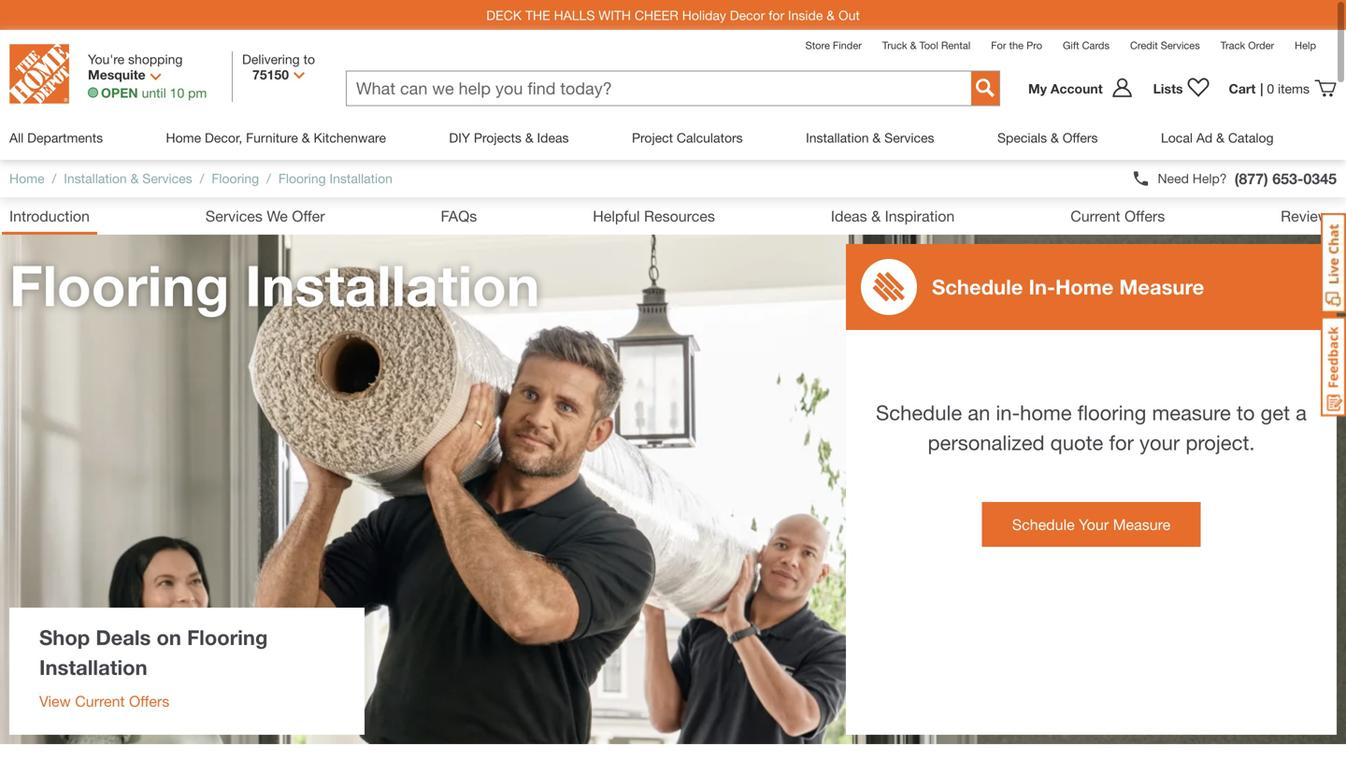 Task type: describe. For each thing, give the bounding box(es) containing it.
departments
[[27, 130, 103, 145]]

track
[[1221, 39, 1246, 51]]

help
[[1295, 39, 1316, 51]]

out
[[839, 7, 860, 23]]

deck the halls with cheer holiday decor for inside & out link
[[486, 7, 860, 23]]

decor
[[730, 7, 765, 23]]

your
[[1140, 430, 1180, 454]]

the
[[525, 7, 550, 23]]

reviews
[[1281, 207, 1337, 225]]

& left inspiration
[[871, 207, 881, 225]]

need help? (877) 653-0345
[[1158, 170, 1337, 187]]

home for home decor, furniture & kitchenware
[[166, 130, 201, 145]]

& right furniture
[[302, 130, 310, 145]]

flooring installation
[[9, 252, 540, 318]]

shop deals on flooring installation
[[39, 625, 268, 680]]

truck & tool rental
[[882, 39, 971, 51]]

& down open
[[130, 171, 139, 186]]

local
[[1161, 130, 1193, 145]]

diy projects & ideas link
[[449, 116, 569, 159]]

1 vertical spatial offers
[[1125, 207, 1165, 225]]

tool
[[920, 39, 939, 51]]

delivering
[[242, 51, 300, 67]]

0
[[1267, 81, 1274, 96]]

credit services link
[[1130, 39, 1200, 51]]

schedule your measure button
[[982, 502, 1201, 547]]

home for home / installation & services / flooring / flooring installation
[[9, 171, 45, 186]]

schedule your measure
[[1012, 516, 1171, 533]]

truck & tool rental link
[[882, 39, 971, 51]]

feedback link image
[[1321, 316, 1346, 417]]

project calculators
[[632, 130, 743, 145]]

view
[[39, 692, 71, 710]]

specials & offers link
[[998, 116, 1098, 159]]

75150
[[252, 67, 289, 82]]

home decor, furniture & kitchenware
[[166, 130, 386, 145]]

the
[[1009, 39, 1024, 51]]

view current offers
[[39, 692, 169, 710]]

projects
[[474, 130, 522, 145]]

0 vertical spatial current
[[1071, 207, 1121, 225]]

flooring inside "shop deals on flooring installation"
[[187, 625, 268, 650]]

flooring link
[[212, 171, 259, 186]]

my account link
[[1028, 77, 1144, 100]]

0 vertical spatial to
[[303, 51, 315, 67]]

0345
[[1304, 170, 1337, 187]]

gift cards link
[[1063, 39, 1110, 51]]

home link
[[9, 171, 45, 186]]

(877)
[[1235, 170, 1269, 187]]

store finder
[[806, 39, 862, 51]]

pro
[[1027, 39, 1043, 51]]

store finder link
[[806, 39, 862, 51]]

pm
[[188, 85, 207, 101]]

flooring installation link
[[278, 171, 393, 186]]

services we offer
[[206, 207, 325, 225]]

delivering to
[[242, 51, 315, 67]]

1 vertical spatial installation & services link
[[64, 171, 192, 186]]

lists link
[[1144, 77, 1220, 100]]

help link
[[1295, 39, 1316, 51]]

introduction
[[9, 207, 90, 225]]

to inside schedule an in-home flooring measure to get a personalized quote for your project.
[[1237, 400, 1255, 424]]

finder
[[833, 39, 862, 51]]

ad
[[1197, 130, 1213, 145]]

faqs
[[441, 207, 477, 225]]

a
[[1296, 400, 1307, 424]]

quote
[[1051, 430, 1104, 454]]

all
[[9, 130, 24, 145]]

personalized
[[928, 430, 1045, 454]]

schedule in-home measure
[[932, 274, 1204, 299]]

lists
[[1153, 81, 1183, 96]]

store
[[806, 39, 830, 51]]

deck
[[486, 7, 522, 23]]

2 vertical spatial home
[[1056, 274, 1114, 299]]

& right ad
[[1216, 130, 1225, 145]]

2 / from the left
[[200, 171, 204, 186]]

help?
[[1193, 171, 1227, 186]]

flooring
[[1078, 400, 1147, 424]]

schedule for schedule in-home measure
[[932, 274, 1023, 299]]

truck
[[882, 39, 907, 51]]

0 vertical spatial measure
[[1119, 274, 1204, 299]]

calculators
[[677, 130, 743, 145]]

schedule an in-home flooring measure to get a personalized quote for your project.
[[876, 400, 1307, 454]]

gift cards
[[1063, 39, 1110, 51]]

account
[[1051, 81, 1103, 96]]

inside
[[788, 7, 823, 23]]

deals
[[96, 625, 151, 650]]

credit
[[1130, 39, 1158, 51]]

3 / from the left
[[267, 171, 271, 186]]

for inside schedule an in-home flooring measure to get a personalized quote for your project.
[[1109, 430, 1134, 454]]

measure
[[1152, 400, 1231, 424]]

track order link
[[1221, 39, 1275, 51]]

view current offers link
[[39, 692, 169, 710]]



Task type: locate. For each thing, give the bounding box(es) containing it.
need
[[1158, 171, 1189, 186]]

& right projects
[[525, 130, 534, 145]]

0 horizontal spatial to
[[303, 51, 315, 67]]

home down all
[[9, 171, 45, 186]]

resources
[[644, 207, 715, 225]]

shopping
[[128, 51, 183, 67]]

schedule
[[932, 274, 1023, 299], [876, 400, 962, 424], [1012, 516, 1075, 533]]

diy projects & ideas
[[449, 130, 569, 145]]

all departments
[[9, 130, 103, 145]]

schedule for schedule an in-home flooring measure to get a personalized quote for your project.
[[876, 400, 962, 424]]

get
[[1261, 400, 1290, 424]]

schedule inside button
[[1012, 516, 1075, 533]]

1 horizontal spatial to
[[1237, 400, 1255, 424]]

for down flooring at the bottom right of the page
[[1109, 430, 1134, 454]]

services
[[1161, 39, 1200, 51], [885, 130, 934, 145], [142, 171, 192, 186], [206, 207, 263, 225]]

/ right home link
[[52, 171, 56, 186]]

1 horizontal spatial for
[[1109, 430, 1134, 454]]

project calculators link
[[632, 116, 743, 159]]

schedule inside schedule an in-home flooring measure to get a personalized quote for your project.
[[876, 400, 962, 424]]

0 vertical spatial offers
[[1063, 130, 1098, 145]]

/
[[52, 171, 56, 186], [200, 171, 204, 186], [267, 171, 271, 186]]

0 items
[[1267, 81, 1310, 96]]

flooring
[[212, 171, 259, 186], [278, 171, 326, 186], [9, 252, 229, 318], [187, 625, 268, 650]]

2 vertical spatial offers
[[129, 692, 169, 710]]

furniture
[[246, 130, 298, 145]]

open
[[101, 85, 138, 101]]

project
[[632, 130, 673, 145]]

1 horizontal spatial ideas
[[831, 207, 867, 225]]

offers for specials & offers
[[1063, 130, 1098, 145]]

for left inside
[[769, 7, 785, 23]]

installation & services
[[806, 130, 934, 145]]

1 vertical spatial current
[[75, 692, 125, 710]]

live chat image
[[1321, 213, 1346, 313]]

/ left flooring link
[[200, 171, 204, 186]]

my
[[1028, 81, 1047, 96]]

& inside "link"
[[1051, 130, 1059, 145]]

credit services
[[1130, 39, 1200, 51]]

0 vertical spatial installation & services link
[[806, 116, 934, 159]]

mesquite
[[88, 67, 146, 82]]

holiday
[[682, 7, 726, 23]]

0 vertical spatial ideas
[[537, 130, 569, 145]]

current up schedule in-home measure
[[1071, 207, 1121, 225]]

home
[[1020, 400, 1072, 424]]

0 horizontal spatial for
[[769, 7, 785, 23]]

cheer
[[635, 7, 679, 23]]

helpful
[[593, 207, 640, 225]]

1 horizontal spatial /
[[200, 171, 204, 186]]

on
[[157, 625, 181, 650]]

0 horizontal spatial ideas
[[537, 130, 569, 145]]

order
[[1248, 39, 1275, 51]]

1 horizontal spatial home
[[166, 130, 201, 145]]

local ad & catalog link
[[1161, 116, 1274, 159]]

1 vertical spatial home
[[9, 171, 45, 186]]

home decor, furniture & kitchenware link
[[166, 116, 386, 159]]

for the pro
[[991, 39, 1043, 51]]

current right view
[[75, 692, 125, 710]]

& left tool
[[910, 39, 917, 51]]

current offers
[[1071, 207, 1165, 225]]

services up inspiration
[[885, 130, 934, 145]]

2 vertical spatial schedule
[[1012, 516, 1075, 533]]

installation inside "shop deals on flooring installation"
[[39, 655, 147, 680]]

10
[[170, 85, 184, 101]]

your
[[1079, 516, 1109, 533]]

halls
[[554, 7, 595, 23]]

offers inside "link"
[[1063, 130, 1098, 145]]

services down flooring link
[[206, 207, 263, 225]]

the home depot logo link
[[9, 44, 69, 107]]

until
[[142, 85, 166, 101]]

1 vertical spatial to
[[1237, 400, 1255, 424]]

installation & services link up the ideas & inspiration
[[806, 116, 934, 159]]

cards
[[1082, 39, 1110, 51]]

we
[[267, 207, 288, 225]]

rental
[[941, 39, 971, 51]]

the home depot image
[[9, 44, 69, 104]]

track order
[[1221, 39, 1275, 51]]

to left get
[[1237, 400, 1255, 424]]

specials
[[998, 130, 1047, 145]]

1 vertical spatial measure
[[1113, 516, 1171, 533]]

1 horizontal spatial offers
[[1063, 130, 1098, 145]]

installation & services link
[[806, 116, 934, 159], [64, 171, 192, 186]]

schedule left in-
[[932, 274, 1023, 299]]

installation & services link down the departments
[[64, 171, 192, 186]]

specials & offers
[[998, 130, 1098, 145]]

home left decor,
[[166, 130, 201, 145]]

measure right your
[[1113, 516, 1171, 533]]

schedule for schedule your measure
[[1012, 516, 1075, 533]]

diy
[[449, 130, 470, 145]]

1 vertical spatial schedule
[[876, 400, 962, 424]]

1 horizontal spatial installation & services link
[[806, 116, 934, 159]]

local ad & catalog
[[1161, 130, 1274, 145]]

0 vertical spatial for
[[769, 7, 785, 23]]

2 horizontal spatial offers
[[1125, 207, 1165, 225]]

services right "credit"
[[1161, 39, 1200, 51]]

1 vertical spatial ideas
[[831, 207, 867, 225]]

offer
[[292, 207, 325, 225]]

project.
[[1186, 430, 1255, 454]]

submit search image
[[976, 79, 995, 97]]

schedule left your
[[1012, 516, 1075, 533]]

to right delivering
[[303, 51, 315, 67]]

all departments link
[[9, 116, 103, 159]]

home down current offers
[[1056, 274, 1114, 299]]

gift
[[1063, 39, 1079, 51]]

ideas right projects
[[537, 130, 569, 145]]

2 horizontal spatial /
[[267, 171, 271, 186]]

& up the ideas & inspiration
[[873, 130, 881, 145]]

inspiration
[[885, 207, 955, 225]]

for the pro link
[[991, 39, 1043, 51]]

services left flooring link
[[142, 171, 192, 186]]

0 horizontal spatial offers
[[129, 692, 169, 710]]

ideas left inspiration
[[831, 207, 867, 225]]

you're shopping
[[88, 51, 183, 67]]

offers down account at top right
[[1063, 130, 1098, 145]]

offers for view current offers
[[129, 692, 169, 710]]

None text field
[[347, 72, 971, 105], [347, 72, 971, 105], [347, 72, 971, 105], [347, 72, 971, 105]]

1 / from the left
[[52, 171, 56, 186]]

ideas
[[537, 130, 569, 145], [831, 207, 867, 225]]

0 vertical spatial home
[[166, 130, 201, 145]]

/ right flooring link
[[267, 171, 271, 186]]

& left out
[[827, 7, 835, 23]]

in-
[[996, 400, 1020, 424]]

0 horizontal spatial installation & services link
[[64, 171, 192, 186]]

catalog
[[1228, 130, 1274, 145]]

1 horizontal spatial current
[[1071, 207, 1121, 225]]

items
[[1278, 81, 1310, 96]]

2 horizontal spatial home
[[1056, 274, 1114, 299]]

offers down need
[[1125, 207, 1165, 225]]

1 vertical spatial for
[[1109, 430, 1134, 454]]

ideas & inspiration
[[831, 207, 955, 225]]

0 horizontal spatial current
[[75, 692, 125, 710]]

deck the halls with cheer holiday decor for inside & out
[[486, 7, 860, 23]]

offers down "shop deals on flooring installation"
[[129, 692, 169, 710]]

measure down current offers
[[1119, 274, 1204, 299]]

0 horizontal spatial /
[[52, 171, 56, 186]]

& right specials
[[1051, 130, 1059, 145]]

measure inside button
[[1113, 516, 1171, 533]]

my account
[[1028, 81, 1103, 96]]

schedule left an
[[876, 400, 962, 424]]

0 vertical spatial schedule
[[932, 274, 1023, 299]]

decor,
[[205, 130, 242, 145]]

&
[[827, 7, 835, 23], [910, 39, 917, 51], [302, 130, 310, 145], [525, 130, 534, 145], [873, 130, 881, 145], [1051, 130, 1059, 145], [1216, 130, 1225, 145], [130, 171, 139, 186], [871, 207, 881, 225]]

0 horizontal spatial home
[[9, 171, 45, 186]]



Task type: vqa. For each thing, say whether or not it's contained in the screenshot.
1st the Resistant from the right
no



